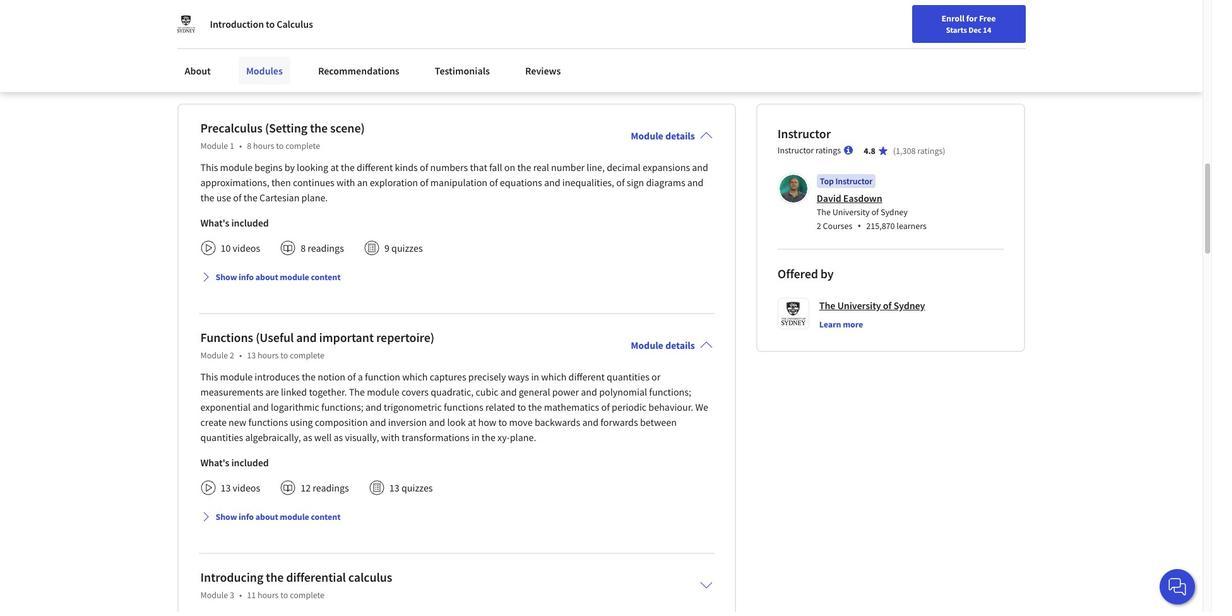 Task type: describe. For each thing, give the bounding box(es) containing it.
about for (setting
[[256, 271, 278, 283]]

14
[[984, 25, 992, 35]]

the up engineering
[[281, 21, 295, 33]]

mathematics inside this module introduces the notion of a function which captures precisely ways in which different quantities or measurements are linked together.  the module covers quadratic, cubic and general power and polynomial functions; exponential and logarithmic functions; and trigonometric functions related to the mathematics of periodic behaviour.  we create new functions using composition and inversion and look at how to move backwards and forwards between quantities algebraically, as well as visually, with transformations in the xy-plane.
[[544, 401, 600, 414]]

included for precalculus
[[231, 216, 269, 229]]

visually,
[[345, 431, 379, 444]]

diagrams
[[646, 176, 686, 189]]

balance
[[350, 47, 382, 59]]

free
[[980, 13, 996, 24]]

enroll for free starts dec 14
[[942, 13, 996, 35]]

algebraically,
[[245, 431, 301, 444]]

recommendations link
[[311, 57, 407, 85]]

inequalities,
[[563, 176, 615, 189]]

about
[[185, 64, 211, 77]]

fall
[[490, 161, 503, 174]]

0 vertical spatial quantities
[[607, 371, 650, 383]]

forwards
[[601, 416, 638, 429]]

a inside this module introduces the notion of a function which captures precisely ways in which different quantities or measurements are linked together.  the module covers quadratic, cubic and general power and polynomial functions; exponential and logarithmic functions; and trigonometric functions related to the mathematics of periodic behaviour.  we create new functions using composition and inversion and look at how to move backwards and forwards between quantities algebraically, as well as visually, with transformations in the xy-plane.
[[358, 371, 363, 383]]

2 inside functions (useful and important repertoire) module 2 • 13 hours to complete
[[230, 350, 234, 361]]

readings for important
[[313, 482, 349, 494]]

13 quizzes
[[390, 482, 433, 494]]

9
[[385, 242, 390, 254]]

reviews
[[526, 64, 561, 77]]

calculus,
[[177, 47, 212, 59]]

david easdown image
[[780, 175, 808, 203]]

1 horizontal spatial ratings
[[918, 145, 943, 156]]

testimonials link
[[428, 57, 498, 85]]

(setting
[[265, 120, 308, 136]]

mathematics.
[[281, 60, 337, 72]]

important inside functions (useful and important repertoire) module 2 • 13 hours to complete
[[319, 330, 374, 345]]

the inside precalculus (setting the scene) module 1 • 8 hours to complete
[[310, 120, 328, 136]]

read more button
[[177, 69, 225, 83]]

continues
[[293, 176, 335, 189]]

0 horizontal spatial a
[[343, 47, 348, 59]]

• inside introducing the differential calculus module 3 • 11 hours to complete
[[239, 590, 242, 601]]

and up the visually,
[[370, 416, 386, 429]]

expansions
[[643, 161, 690, 174]]

what's for precalculus (setting the scene)
[[201, 216, 230, 229]]

calculus
[[349, 570, 392, 585]]

that
[[470, 161, 488, 174]]

between inside the focus and themes of the introduction to calculus course address the most important foundations for applications of mathematics in science, engineering and commerce. the course emphasises the key ideas and historical motivation for calculus, while at the same time striking a balance between theory and application, leading to a mastery of key threshold concepts in foundational mathematics. read more
[[384, 47, 420, 59]]

backwards
[[535, 416, 581, 429]]

periodic
[[612, 401, 647, 414]]

12
[[301, 482, 311, 494]]

exploration
[[370, 176, 418, 189]]

1,308
[[896, 145, 916, 156]]

in up general
[[531, 371, 540, 383]]

quadratic,
[[431, 386, 474, 398]]

9 quizzes
[[385, 242, 423, 254]]

show info about module content button for (setting
[[196, 266, 346, 289]]

at inside this module introduces the notion of a function which captures precisely ways in which different quantities or measurements are linked together.  the module covers quadratic, cubic and general power and polynomial functions; exponential and logarithmic functions; and trigonometric functions related to the mathematics of periodic behaviour.  we create new functions using composition and inversion and look at how to move backwards and forwards between quantities algebraically, as well as visually, with transformations in the xy-plane.
[[468, 416, 476, 429]]

on
[[505, 161, 516, 174]]

module inside functions (useful and important repertoire) module 2 • 13 hours to complete
[[201, 350, 228, 361]]

mathematics inside the focus and themes of the introduction to calculus course address the most important foundations for applications of mathematics in science, engineering and commerce. the course emphasises the key ideas and historical motivation for calculus, while at the same time striking a balance between theory and application, leading to a mastery of key threshold concepts in foundational mathematics. read more
[[177, 34, 231, 46]]

the up foundational
[[249, 47, 262, 59]]

module up "measurements"
[[220, 371, 253, 383]]

• inside top instructor david easdown the university of sydney 2 courses • 215,870 learners
[[858, 219, 862, 233]]

details for functions (useful and important repertoire)
[[666, 339, 695, 352]]

together.
[[309, 386, 347, 398]]

the left "xy-"
[[482, 431, 496, 444]]

the down approximations,
[[244, 191, 258, 204]]

module details for precalculus (setting the scene)
[[631, 129, 695, 142]]

function
[[365, 371, 401, 383]]

readings for scene)
[[308, 242, 344, 254]]

line,
[[587, 161, 605, 174]]

application,
[[470, 47, 517, 59]]

and down function
[[366, 401, 382, 414]]

the left the focus at left
[[177, 21, 192, 33]]

0 horizontal spatial functions;
[[321, 401, 364, 414]]

the inside introducing the differential calculus module 3 • 11 hours to complete
[[266, 570, 284, 585]]

1 vertical spatial course
[[413, 34, 441, 46]]

manipulation
[[431, 176, 488, 189]]

hours inside functions (useful and important repertoire) module 2 • 13 hours to complete
[[258, 350, 279, 361]]

12 readings
[[301, 482, 349, 494]]

at inside the focus and themes of the introduction to calculus course address the most important foundations for applications of mathematics in science, engineering and commerce. the course emphasises the key ideas and historical motivation for calculus, while at the same time striking a balance between theory and application, leading to a mastery of key threshold concepts in foundational mathematics. read more
[[239, 47, 247, 59]]

functions
[[201, 330, 253, 345]]

concepts
[[177, 60, 214, 72]]

1 vertical spatial sydney
[[894, 299, 926, 312]]

this for precalculus (setting the scene)
[[201, 161, 218, 174]]

13 for 13 videos
[[221, 482, 231, 494]]

1 vertical spatial university
[[838, 299, 882, 312]]

at inside this module begins by looking at the different kinds of numbers that fall on the real number line, decimal expansions and approximations, then continues with an exploration of manipulation of equations and inequalities, of sign diagrams and the use of the cartesian plane.
[[331, 161, 339, 174]]

show info about module content for (setting
[[216, 271, 341, 283]]

2 inside top instructor david easdown the university of sydney 2 courses • 215,870 learners
[[817, 220, 822, 232]]

cubic
[[476, 386, 499, 398]]

number
[[552, 161, 585, 174]]

in down how
[[472, 431, 480, 444]]

in down while at the left of page
[[216, 60, 224, 72]]

0 horizontal spatial functions
[[249, 416, 288, 429]]

and left forwards
[[583, 416, 599, 429]]

8 inside precalculus (setting the scene) module 1 • 8 hours to complete
[[247, 140, 252, 151]]

the inside top instructor david easdown the university of sydney 2 courses • 215,870 learners
[[817, 206, 831, 218]]

(
[[894, 145, 896, 156]]

notion
[[318, 371, 346, 383]]

hours for the
[[258, 590, 279, 601]]

the focus and themes of the introduction to calculus course address the most important foundations for applications of mathematics in science, engineering and commerce. the course emphasises the key ideas and historical motivation for calculus, while at the same time striking a balance between theory and application, leading to a mastery of key threshold concepts in foundational mathematics. read more
[[177, 21, 675, 82]]

content for important
[[311, 511, 341, 523]]

composition
[[315, 416, 368, 429]]

this for functions (useful and important repertoire)
[[201, 371, 218, 383]]

sign
[[627, 176, 644, 189]]

learn more button
[[820, 318, 864, 331]]

what's included for precalculus
[[201, 216, 269, 229]]

easdown
[[844, 192, 883, 204]]

the up "application,"
[[494, 34, 508, 46]]

most
[[479, 21, 500, 33]]

university inside top instructor david easdown the university of sydney 2 courses • 215,870 learners
[[833, 206, 870, 218]]

1 which from the left
[[403, 371, 428, 383]]

chat with us image
[[1168, 577, 1188, 598]]

the university of sydney
[[820, 299, 926, 312]]

• inside precalculus (setting the scene) module 1 • 8 hours to complete
[[239, 140, 242, 151]]

transformations
[[402, 431, 470, 444]]

xy-
[[498, 431, 510, 444]]

and inside functions (useful and important repertoire) module 2 • 13 hours to complete
[[296, 330, 317, 345]]

and down are
[[253, 401, 269, 414]]

and right the focus at left
[[219, 21, 235, 33]]

precalculus
[[201, 120, 263, 136]]

applications
[[612, 21, 662, 33]]

show info about module content for (useful
[[216, 511, 341, 523]]

2 which from the left
[[542, 371, 567, 383]]

the inside this module introduces the notion of a function which captures precisely ways in which different quantities or measurements are linked together.  the module covers quadratic, cubic and general power and polynomial functions; exponential and logarithmic functions; and trigonometric functions related to the mathematics of periodic behaviour.  we create new functions using composition and inversion and look at how to move backwards and forwards between quantities algebraically, as well as visually, with transformations in the xy-plane.
[[349, 386, 365, 398]]

address
[[428, 21, 461, 33]]

well
[[314, 431, 332, 444]]

with inside this module introduces the notion of a function which captures precisely ways in which different quantities or measurements are linked together.  the module covers quadratic, cubic and general power and polynomial functions; exponential and logarithmic functions; and trigonometric functions related to the mathematics of periodic behaviour.  we create new functions using composition and inversion and look at how to move backwards and forwards between quantities algebraically, as well as visually, with transformations in the xy-plane.
[[381, 431, 400, 444]]

plane. inside this module begins by looking at the different kinds of numbers that fall on the real number line, decimal expansions and approximations, then continues with an exploration of manipulation of equations and inequalities, of sign diagrams and the use of the cartesian plane.
[[302, 191, 328, 204]]

introduction to calculus
[[210, 18, 313, 30]]

and down emphasises
[[452, 47, 467, 59]]

0 horizontal spatial quantities
[[201, 431, 243, 444]]

info for precalculus
[[239, 271, 254, 283]]

complete for the
[[286, 140, 320, 151]]

0 vertical spatial course
[[398, 21, 426, 33]]

by inside this module begins by looking at the different kinds of numbers that fall on the real number line, decimal expansions and approximations, then continues with an exploration of manipulation of equations and inequalities, of sign diagrams and the use of the cartesian plane.
[[285, 161, 295, 174]]

the right the on
[[518, 161, 532, 174]]

read
[[177, 70, 199, 82]]

quizzes for functions (useful and important repertoire)
[[402, 482, 433, 494]]

shopping cart: 1 item image
[[908, 9, 932, 30]]

look
[[448, 416, 466, 429]]

foundations
[[546, 21, 595, 33]]

about link
[[177, 57, 219, 85]]

different inside this module begins by looking at the different kinds of numbers that fall on the real number line, decimal expansions and approximations, then continues with an exploration of manipulation of equations and inequalities, of sign diagrams and the use of the cartesian plane.
[[357, 161, 393, 174]]

calculus inside the focus and themes of the introduction to calculus course address the most important foundations for applications of mathematics in science, engineering and commerce. the course emphasises the key ideas and historical motivation for calculus, while at the same time striking a balance between theory and application, leading to a mastery of key threshold concepts in foundational mathematics. read more
[[361, 21, 395, 33]]

the up emphasises
[[463, 21, 476, 33]]

1 vertical spatial key
[[616, 47, 631, 59]]

0 horizontal spatial introduction
[[210, 18, 264, 30]]

david easdown link
[[817, 192, 883, 204]]

what's for functions (useful and important repertoire)
[[201, 457, 230, 469]]

general
[[519, 386, 551, 398]]

modules link
[[239, 57, 290, 85]]

introducing
[[201, 570, 264, 585]]

instructor ratings
[[778, 144, 841, 156]]

and up striking
[[329, 34, 345, 46]]

reviews link
[[518, 57, 569, 85]]

10 videos
[[221, 242, 260, 254]]

module down 12
[[280, 511, 309, 523]]

measurements
[[201, 386, 264, 398]]

module up or at the right of page
[[631, 339, 664, 352]]

ideas
[[526, 34, 548, 46]]

different inside this module introduces the notion of a function which captures precisely ways in which different quantities or measurements are linked together.  the module covers quadratic, cubic and general power and polynomial functions; exponential and logarithmic functions; and trigonometric functions related to the mathematics of periodic behaviour.  we create new functions using composition and inversion and look at how to move backwards and forwards between quantities algebraically, as well as visually, with transformations in the xy-plane.
[[569, 371, 605, 383]]

to up science,
[[266, 18, 275, 30]]

videos for precalculus
[[233, 242, 260, 254]]

1 vertical spatial 8
[[301, 242, 306, 254]]



Task type: locate. For each thing, give the bounding box(es) containing it.
introducing the differential calculus module 3 • 11 hours to complete
[[201, 570, 392, 601]]

included
[[231, 216, 269, 229], [231, 457, 269, 469]]

0 horizontal spatial at
[[239, 47, 247, 59]]

details up the expansions
[[666, 129, 695, 142]]

• right 3
[[239, 590, 242, 601]]

a left mastery
[[563, 47, 568, 59]]

1 vertical spatial 2
[[230, 350, 234, 361]]

1 vertical spatial functions
[[249, 416, 288, 429]]

functions; up behaviour.
[[650, 386, 692, 398]]

mathematics down power
[[544, 401, 600, 414]]

key
[[510, 34, 524, 46], [616, 47, 631, 59]]

1 vertical spatial instructor
[[778, 144, 814, 156]]

at left how
[[468, 416, 476, 429]]

0 vertical spatial instructor
[[778, 126, 831, 141]]

content down '12 readings'
[[311, 511, 341, 523]]

focus
[[195, 21, 217, 33]]

precisely
[[469, 371, 506, 383]]

a left function
[[358, 371, 363, 383]]

captures
[[430, 371, 467, 383]]

2 show info about module content from the top
[[216, 511, 341, 523]]

info down '10 videos'
[[239, 271, 254, 283]]

show info about module content down '10 videos'
[[216, 271, 341, 283]]

with down "inversion"
[[381, 431, 400, 444]]

1 horizontal spatial functions;
[[650, 386, 692, 398]]

2 what's from the top
[[201, 457, 230, 469]]

the left differential on the bottom left
[[266, 570, 284, 585]]

plane. inside this module introduces the notion of a function which captures precisely ways in which different quantities or measurements are linked together.  the module covers quadratic, cubic and general power and polynomial functions; exponential and logarithmic functions; and trigonometric functions related to the mathematics of periodic behaviour.  we create new functions using composition and inversion and look at how to move backwards and forwards between quantities algebraically, as well as visually, with transformations in the xy-plane.
[[510, 431, 537, 444]]

more inside the focus and themes of the introduction to calculus course address the most important foundations for applications of mathematics in science, engineering and commerce. the course emphasises the key ideas and historical motivation for calculus, while at the same time striking a balance between theory and application, leading to a mastery of key threshold concepts in foundational mathematics. read more
[[201, 70, 225, 82]]

2 content from the top
[[311, 511, 341, 523]]

the right commerce.
[[395, 34, 411, 46]]

2 included from the top
[[231, 457, 269, 469]]

sydney inside top instructor david easdown the university of sydney 2 courses • 215,870 learners
[[881, 206, 908, 218]]

logarithmic
[[271, 401, 319, 414]]

0 vertical spatial important
[[502, 21, 543, 33]]

calculus up commerce.
[[361, 21, 395, 33]]

1 vertical spatial between
[[640, 416, 677, 429]]

theory
[[422, 47, 449, 59]]

power
[[553, 386, 579, 398]]

instructor up david easdown image
[[778, 144, 814, 156]]

1 what's included from the top
[[201, 216, 269, 229]]

0 horizontal spatial 13
[[221, 482, 231, 494]]

exponential
[[201, 401, 251, 414]]

show for precalculus (setting the scene)
[[216, 271, 237, 283]]

content for scene)
[[311, 271, 341, 283]]

2 horizontal spatial for
[[967, 13, 978, 24]]

0 horizontal spatial mathematics
[[177, 34, 231, 46]]

for up threshold
[[655, 34, 667, 46]]

1 horizontal spatial mathematics
[[544, 401, 600, 414]]

module details up or at the right of page
[[631, 339, 695, 352]]

which up power
[[542, 371, 567, 383]]

details up behaviour.
[[666, 339, 695, 352]]

0 vertical spatial quizzes
[[392, 242, 423, 254]]

to inside precalculus (setting the scene) module 1 • 8 hours to complete
[[276, 140, 284, 151]]

0 horizontal spatial plane.
[[302, 191, 328, 204]]

2 show info about module content button from the top
[[196, 506, 346, 529]]

introduction up science,
[[210, 18, 264, 30]]

show info about module content button
[[196, 266, 346, 289], [196, 506, 346, 529]]

1 this from the top
[[201, 161, 218, 174]]

to inside functions (useful and important repertoire) module 2 • 13 hours to complete
[[281, 350, 288, 361]]

and down real
[[544, 176, 561, 189]]

1 vertical spatial videos
[[233, 482, 260, 494]]

learn more
[[820, 319, 864, 330]]

0 vertical spatial info
[[239, 271, 254, 283]]

complete down differential on the bottom left
[[290, 590, 325, 601]]

1 videos from the top
[[233, 242, 260, 254]]

2 left the courses
[[817, 220, 822, 232]]

1 vertical spatial included
[[231, 457, 269, 469]]

0 vertical spatial with
[[337, 176, 355, 189]]

1 vertical spatial more
[[843, 319, 864, 330]]

and up related
[[501, 386, 517, 398]]

by up then
[[285, 161, 295, 174]]

1 module details from the top
[[631, 129, 695, 142]]

0 vertical spatial show info about module content button
[[196, 266, 346, 289]]

show info about module content button for (useful
[[196, 506, 346, 529]]

create
[[201, 416, 227, 429]]

1 vertical spatial complete
[[290, 350, 325, 361]]

0 horizontal spatial which
[[403, 371, 428, 383]]

1 show info about module content from the top
[[216, 271, 341, 283]]

0 vertical spatial hours
[[253, 140, 274, 151]]

info
[[239, 271, 254, 283], [239, 511, 254, 523]]

while
[[215, 47, 236, 59]]

0 horizontal spatial by
[[285, 161, 295, 174]]

2 down functions
[[230, 350, 234, 361]]

offered
[[778, 266, 819, 282]]

introduces
[[255, 371, 300, 383]]

1 horizontal spatial 13
[[247, 350, 256, 361]]

videos right 10
[[233, 242, 260, 254]]

ratings right 1,308
[[918, 145, 943, 156]]

0 horizontal spatial as
[[303, 431, 312, 444]]

linked
[[281, 386, 307, 398]]

2 videos from the top
[[233, 482, 260, 494]]

key left ideas
[[510, 34, 524, 46]]

in up while at the left of page
[[233, 34, 241, 46]]

testimonials
[[435, 64, 490, 77]]

2 horizontal spatial 13
[[390, 482, 400, 494]]

and right the expansions
[[693, 161, 709, 174]]

threshold
[[633, 47, 673, 59]]

real
[[534, 161, 549, 174]]

2 horizontal spatial a
[[563, 47, 568, 59]]

to inside introducing the differential calculus module 3 • 11 hours to complete
[[281, 590, 288, 601]]

1 horizontal spatial key
[[616, 47, 631, 59]]

at right looking
[[331, 161, 339, 174]]

readings left '9' on the top left of the page
[[308, 242, 344, 254]]

show info about module content down 12
[[216, 511, 341, 523]]

introduction inside the focus and themes of the introduction to calculus course address the most important foundations for applications of mathematics in science, engineering and commerce. the course emphasises the key ideas and historical motivation for calculus, while at the same time striking a balance between theory and application, leading to a mastery of key threshold concepts in foundational mathematics. read more
[[297, 21, 348, 33]]

university
[[833, 206, 870, 218], [838, 299, 882, 312]]

1 vertical spatial different
[[569, 371, 605, 383]]

0 horizontal spatial for
[[598, 21, 610, 33]]

1 horizontal spatial for
[[655, 34, 667, 46]]

the university of sydney image
[[177, 15, 195, 33]]

module down 8 readings
[[280, 271, 309, 283]]

top instructor david easdown the university of sydney 2 courses • 215,870 learners
[[817, 175, 927, 233]]

2 show from the top
[[216, 511, 237, 523]]

( 1,308 ratings )
[[894, 145, 946, 156]]

1 horizontal spatial plane.
[[510, 431, 537, 444]]

0 vertical spatial at
[[239, 47, 247, 59]]

1 info from the top
[[239, 271, 254, 283]]

0 vertical spatial different
[[357, 161, 393, 174]]

1 about from the top
[[256, 271, 278, 283]]

10
[[221, 242, 231, 254]]

approximations,
[[201, 176, 270, 189]]

hours inside introducing the differential calculus module 3 • 11 hours to complete
[[258, 590, 279, 601]]

0 horizontal spatial more
[[201, 70, 225, 82]]

0 vertical spatial 8
[[247, 140, 252, 151]]

0 vertical spatial functions
[[444, 401, 484, 414]]

using
[[290, 416, 313, 429]]

looking
[[297, 161, 329, 174]]

instructor up instructor ratings at the right top of the page
[[778, 126, 831, 141]]

quantities
[[607, 371, 650, 383], [201, 431, 243, 444]]

1 horizontal spatial at
[[331, 161, 339, 174]]

1 vertical spatial functions;
[[321, 401, 364, 414]]

info for functions
[[239, 511, 254, 523]]

we
[[696, 401, 709, 414]]

0 vertical spatial about
[[256, 271, 278, 283]]

instructor for instructor ratings
[[778, 144, 814, 156]]

0 horizontal spatial ratings
[[816, 144, 841, 156]]

ways
[[508, 371, 529, 383]]

important up notion
[[319, 330, 374, 345]]

recommendations
[[318, 64, 400, 77]]

important inside the focus and themes of the introduction to calculus course address the most important foundations for applications of mathematics in science, engineering and commerce. the course emphasises the key ideas and historical motivation for calculus, while at the same time striking a balance between theory and application, leading to a mastery of key threshold concepts in foundational mathematics. read more
[[502, 21, 543, 33]]

more inside button
[[843, 319, 864, 330]]

2 vertical spatial at
[[468, 416, 476, 429]]

dec
[[969, 25, 982, 35]]

8 right '10 videos'
[[301, 242, 306, 254]]

(useful
[[256, 330, 294, 345]]

0 vertical spatial functions;
[[650, 386, 692, 398]]

1 horizontal spatial which
[[542, 371, 567, 383]]

1 vertical spatial quizzes
[[402, 482, 433, 494]]

• left 215,870
[[858, 219, 862, 233]]

0 horizontal spatial 8
[[247, 140, 252, 151]]

what's included for functions
[[201, 457, 269, 469]]

the right looking
[[341, 161, 355, 174]]

top
[[820, 175, 834, 187]]

this inside this module begins by looking at the different kinds of numbers that fall on the real number line, decimal expansions and approximations, then continues with an exploration of manipulation of equations and inequalities, of sign diagrams and the use of the cartesian plane.
[[201, 161, 218, 174]]

numbers
[[431, 161, 468, 174]]

2 about from the top
[[256, 511, 278, 523]]

13 for 13 quizzes
[[390, 482, 400, 494]]

1 vertical spatial at
[[331, 161, 339, 174]]

the right together.
[[349, 386, 365, 398]]

how
[[478, 416, 497, 429]]

1 vertical spatial what's included
[[201, 457, 269, 469]]

more
[[201, 70, 225, 82], [843, 319, 864, 330]]

kinds
[[395, 161, 418, 174]]

0 vertical spatial university
[[833, 206, 870, 218]]

in
[[233, 34, 241, 46], [216, 60, 224, 72], [531, 371, 540, 383], [472, 431, 480, 444]]

calculus
[[277, 18, 313, 30], [361, 21, 395, 33]]

functions up algebraically,
[[249, 416, 288, 429]]

equations
[[500, 176, 542, 189]]

english
[[961, 14, 992, 27]]

module down function
[[367, 386, 400, 398]]

0 vertical spatial more
[[201, 70, 225, 82]]

1 vertical spatial content
[[311, 511, 341, 523]]

important
[[502, 21, 543, 33], [319, 330, 374, 345]]

the left scene)
[[310, 120, 328, 136]]

0 horizontal spatial calculus
[[277, 18, 313, 30]]

module up the expansions
[[631, 129, 664, 142]]

quantities down create
[[201, 431, 243, 444]]

quizzes for precalculus (setting the scene)
[[392, 242, 423, 254]]

module inside introducing the differential calculus module 3 • 11 hours to complete
[[201, 590, 228, 601]]

215,870
[[867, 220, 895, 232]]

course
[[398, 21, 426, 33], [413, 34, 441, 46]]

enroll
[[942, 13, 965, 24]]

show for functions (useful and important repertoire)
[[216, 511, 237, 523]]

1 horizontal spatial quantities
[[607, 371, 650, 383]]

4.8
[[864, 145, 876, 156]]

1 content from the top
[[311, 271, 341, 283]]

science,
[[243, 34, 275, 46]]

module details for functions (useful and important repertoire)
[[631, 339, 695, 352]]

repertoire)
[[376, 330, 435, 345]]

university down david easdown link
[[833, 206, 870, 218]]

1 vertical spatial quantities
[[201, 431, 243, 444]]

included up '10 videos'
[[231, 216, 269, 229]]

more right 'learn'
[[843, 319, 864, 330]]

learn
[[820, 319, 842, 330]]

plane. down the move
[[510, 431, 537, 444]]

1
[[230, 140, 234, 151]]

1 horizontal spatial introduction
[[297, 21, 348, 33]]

0 vertical spatial what's
[[201, 216, 230, 229]]

hours down "(useful"
[[258, 350, 279, 361]]

which
[[403, 371, 428, 383], [542, 371, 567, 383]]

or
[[652, 371, 661, 383]]

and right diagrams
[[688, 176, 704, 189]]

at up foundational
[[239, 47, 247, 59]]

for inside enroll for free starts dec 14
[[967, 13, 978, 24]]

as right well
[[334, 431, 343, 444]]

between inside this module introduces the notion of a function which captures precisely ways in which different quantities or measurements are linked together.  the module covers quadratic, cubic and general power and polynomial functions; exponential and logarithmic functions; and trigonometric functions related to the mathematics of periodic behaviour.  we create new functions using composition and inversion and look at how to move backwards and forwards between quantities algebraically, as well as visually, with transformations in the xy-plane.
[[640, 416, 677, 429]]

1 vertical spatial this
[[201, 371, 218, 383]]

complete inside functions (useful and important repertoire) module 2 • 13 hours to complete
[[290, 350, 325, 361]]

info down 13 videos
[[239, 511, 254, 523]]

plane. down continues
[[302, 191, 328, 204]]

0 vertical spatial show
[[216, 271, 237, 283]]

module inside this module begins by looking at the different kinds of numbers that fall on the real number line, decimal expansions and approximations, then continues with an exploration of manipulation of equations and inequalities, of sign diagrams and the use of the cartesian plane.
[[220, 161, 253, 174]]

videos for functions
[[233, 482, 260, 494]]

quizzes
[[392, 242, 423, 254], [402, 482, 433, 494]]

2 details from the top
[[666, 339, 695, 352]]

1 vertical spatial what's
[[201, 457, 230, 469]]

to up the move
[[518, 401, 526, 414]]

for up the historical
[[598, 21, 610, 33]]

then
[[272, 176, 291, 189]]

show down 13 videos
[[216, 511, 237, 523]]

quizzes down transformations at the left
[[402, 482, 433, 494]]

1 vertical spatial by
[[821, 266, 834, 282]]

1 horizontal spatial as
[[334, 431, 343, 444]]

1 horizontal spatial between
[[640, 416, 677, 429]]

1 vertical spatial readings
[[313, 482, 349, 494]]

module down functions
[[201, 350, 228, 361]]

and right power
[[581, 386, 598, 398]]

introduction up engineering
[[297, 21, 348, 33]]

0 vertical spatial key
[[510, 34, 524, 46]]

0 horizontal spatial key
[[510, 34, 524, 46]]

2 as from the left
[[334, 431, 343, 444]]

0 vertical spatial 2
[[817, 220, 822, 232]]

the university of sydney link
[[820, 298, 926, 313]]

and up transformations at the left
[[429, 416, 445, 429]]

2 module details from the top
[[631, 339, 695, 352]]

move
[[509, 416, 533, 429]]

the up linked
[[302, 371, 316, 383]]

as
[[303, 431, 312, 444], [334, 431, 343, 444]]

about for (useful
[[256, 511, 278, 523]]

1 horizontal spatial more
[[843, 319, 864, 330]]

the down general
[[528, 401, 542, 414]]

offered by
[[778, 266, 834, 282]]

this up approximations,
[[201, 161, 218, 174]]

this module begins by looking at the different kinds of numbers that fall on the real number line, decimal expansions and approximations, then continues with an exploration of manipulation of equations and inequalities, of sign diagrams and the use of the cartesian plane.
[[201, 161, 709, 204]]

complete for differential
[[290, 590, 325, 601]]

covers
[[402, 386, 429, 398]]

to up "xy-"
[[499, 416, 507, 429]]

time
[[289, 47, 308, 59]]

modules
[[246, 64, 283, 77]]

and right "(useful"
[[296, 330, 317, 345]]

show
[[216, 271, 237, 283], [216, 511, 237, 523]]

0 vertical spatial readings
[[308, 242, 344, 254]]

0 vertical spatial included
[[231, 216, 269, 229]]

mathematics down the focus at left
[[177, 34, 231, 46]]

2 what's included from the top
[[201, 457, 269, 469]]

1 horizontal spatial calculus
[[361, 21, 395, 33]]

•
[[239, 140, 242, 151], [858, 219, 862, 233], [239, 350, 242, 361], [239, 590, 242, 601]]

0 horizontal spatial between
[[384, 47, 420, 59]]

1 vertical spatial show info about module content
[[216, 511, 341, 523]]

leading
[[520, 47, 550, 59]]

between down behaviour.
[[640, 416, 677, 429]]

None search field
[[180, 8, 483, 33]]

complete inside precalculus (setting the scene) module 1 • 8 hours to complete
[[286, 140, 320, 151]]

1 details from the top
[[666, 129, 695, 142]]

0 vertical spatial complete
[[286, 140, 320, 151]]

2 info from the top
[[239, 511, 254, 523]]

1 as from the left
[[303, 431, 312, 444]]

the up 'learn'
[[820, 299, 836, 312]]

the
[[177, 21, 192, 33], [395, 34, 411, 46], [817, 206, 831, 218], [820, 299, 836, 312], [349, 386, 365, 398]]

motivation
[[608, 34, 653, 46]]

complete inside introducing the differential calculus module 3 • 11 hours to complete
[[290, 590, 325, 601]]

to up commerce.
[[350, 21, 359, 33]]

module up approximations,
[[220, 161, 253, 174]]

1 show from the top
[[216, 271, 237, 283]]

functions; up composition
[[321, 401, 364, 414]]

1 horizontal spatial functions
[[444, 401, 484, 414]]

ratings up "top"
[[816, 144, 841, 156]]

hours inside precalculus (setting the scene) module 1 • 8 hours to complete
[[253, 140, 274, 151]]

1 vertical spatial show
[[216, 511, 237, 523]]

begins
[[255, 161, 283, 174]]

• inside functions (useful and important repertoire) module 2 • 13 hours to complete
[[239, 350, 242, 361]]

1 what's from the top
[[201, 216, 230, 229]]

2 vertical spatial instructor
[[836, 175, 873, 187]]

for up 'dec'
[[967, 13, 978, 24]]

1 included from the top
[[231, 216, 269, 229]]

13 inside functions (useful and important repertoire) module 2 • 13 hours to complete
[[247, 350, 256, 361]]

the left "use"
[[201, 191, 214, 204]]

1 vertical spatial important
[[319, 330, 374, 345]]

to right leading
[[552, 47, 560, 59]]

with
[[337, 176, 355, 189], [381, 431, 400, 444]]

module
[[220, 161, 253, 174], [280, 271, 309, 283], [220, 371, 253, 383], [367, 386, 400, 398], [280, 511, 309, 523]]

1 vertical spatial mathematics
[[544, 401, 600, 414]]

this inside this module introduces the notion of a function which captures precisely ways in which different quantities or measurements are linked together.  the module covers quadratic, cubic and general power and polynomial functions; exponential and logarithmic functions; and trigonometric functions related to the mathematics of periodic behaviour.  we create new functions using composition and inversion and look at how to move backwards and forwards between quantities algebraically, as well as visually, with transformations in the xy-plane.
[[201, 371, 218, 383]]

different
[[357, 161, 393, 174], [569, 371, 605, 383]]

0 vertical spatial sydney
[[881, 206, 908, 218]]

foundational
[[226, 60, 279, 72]]

1 horizontal spatial by
[[821, 266, 834, 282]]

university up learn more
[[838, 299, 882, 312]]

• right 1
[[239, 140, 242, 151]]

key down the motivation
[[616, 47, 631, 59]]

8 right 1
[[247, 140, 252, 151]]

module inside precalculus (setting the scene) module 1 • 8 hours to complete
[[201, 140, 228, 151]]

and down foundations
[[550, 34, 566, 46]]

0 vertical spatial content
[[311, 271, 341, 283]]

decimal
[[607, 161, 641, 174]]

instructor inside top instructor david easdown the university of sydney 2 courses • 215,870 learners
[[836, 175, 873, 187]]

0 vertical spatial by
[[285, 161, 295, 174]]

instructor for instructor
[[778, 126, 831, 141]]

and
[[219, 21, 235, 33], [329, 34, 345, 46], [550, 34, 566, 46], [452, 47, 467, 59], [693, 161, 709, 174], [544, 176, 561, 189], [688, 176, 704, 189], [296, 330, 317, 345], [501, 386, 517, 398], [581, 386, 598, 398], [253, 401, 269, 414], [366, 401, 382, 414], [370, 416, 386, 429], [429, 416, 445, 429], [583, 416, 599, 429]]

1 horizontal spatial 2
[[817, 220, 822, 232]]

as left well
[[303, 431, 312, 444]]

0 horizontal spatial different
[[357, 161, 393, 174]]

of inside top instructor david easdown the university of sydney 2 courses • 215,870 learners
[[872, 206, 879, 218]]

0 vertical spatial show info about module content
[[216, 271, 341, 283]]

complete up notion
[[290, 350, 325, 361]]

details for precalculus (setting the scene)
[[666, 129, 695, 142]]

show info about module content button down '10 videos'
[[196, 266, 346, 289]]

included for functions
[[231, 457, 269, 469]]

to right 11
[[281, 590, 288, 601]]

hours for (setting
[[253, 140, 274, 151]]

1 horizontal spatial a
[[358, 371, 363, 383]]

1 vertical spatial show info about module content button
[[196, 506, 346, 529]]

engineering
[[278, 34, 327, 46]]

with inside this module begins by looking at the different kinds of numbers that fall on the real number line, decimal expansions and approximations, then continues with an exploration of manipulation of equations and inequalities, of sign diagrams and the use of the cartesian plane.
[[337, 176, 355, 189]]

0 vertical spatial what's included
[[201, 216, 269, 229]]

2 this from the top
[[201, 371, 218, 383]]

1 vertical spatial hours
[[258, 350, 279, 361]]

1 show info about module content button from the top
[[196, 266, 346, 289]]



Task type: vqa. For each thing, say whether or not it's contained in the screenshot.
general
yes



